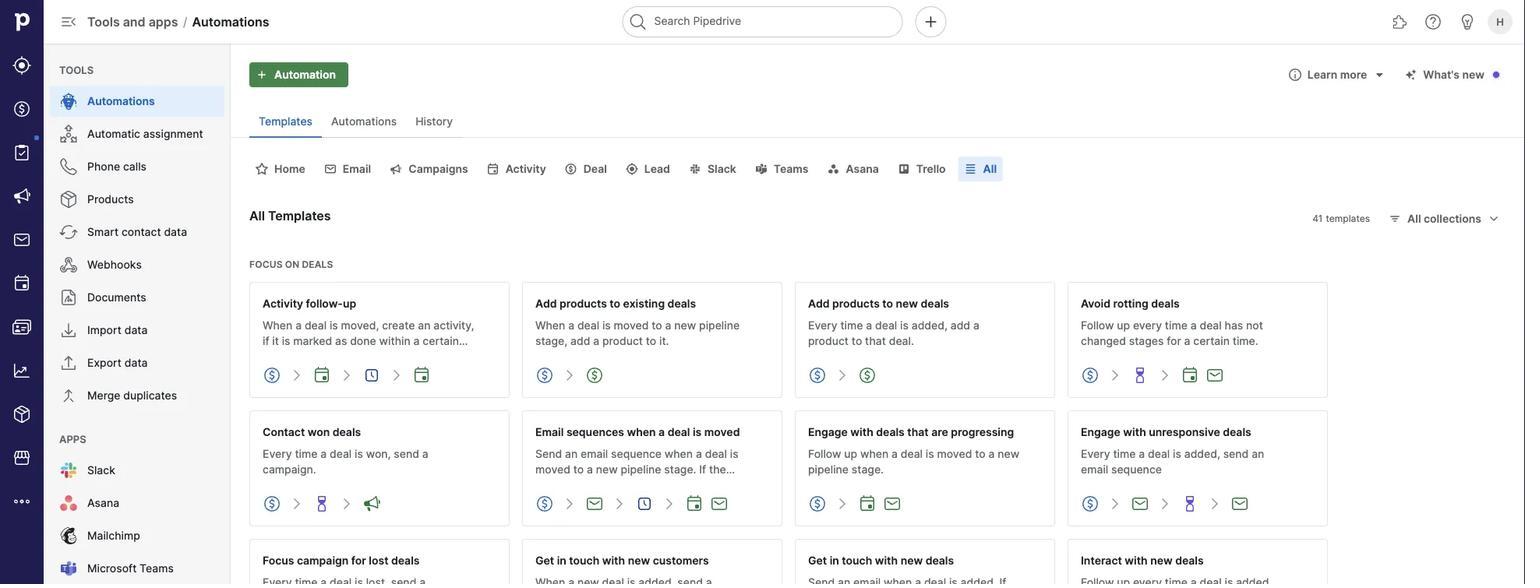 Task type: locate. For each thing, give the bounding box(es) containing it.
0 horizontal spatial activity
[[263, 297, 303, 310]]

activity follow-up
[[263, 297, 356, 310]]

2 horizontal spatial an
[[1252, 448, 1265, 461]]

0 horizontal spatial create
[[347, 350, 380, 364]]

product down add products to new deals
[[809, 335, 849, 348]]

up down engage with deals that are progressing
[[845, 448, 858, 461]]

color secondary rgba image inside home button
[[253, 163, 271, 175]]

2 horizontal spatial pipeline
[[809, 464, 849, 477]]

in
[[557, 554, 567, 568], [830, 554, 840, 568]]

color secondary rgba image inside lead "button"
[[623, 163, 642, 175]]

data right contact
[[164, 226, 187, 239]]

is
[[330, 319, 338, 333], [603, 319, 611, 333], [901, 319, 909, 333], [282, 335, 290, 348], [693, 426, 702, 439], [355, 448, 363, 461], [730, 448, 739, 461], [926, 448, 935, 461], [1174, 448, 1182, 461]]

0 horizontal spatial for
[[352, 554, 366, 568]]

create for email sequences when a deal is moved
[[632, 479, 665, 492]]

color secondary rgba image for email
[[321, 163, 340, 175]]

moved down existing
[[614, 319, 649, 333]]

asana left trello button
[[846, 163, 879, 176]]

in for get in touch with new deals
[[830, 554, 840, 568]]

1 color secondary rgba image from the left
[[253, 163, 271, 175]]

for left lost
[[352, 554, 366, 568]]

tools down menu toggle icon
[[59, 64, 94, 76]]

create inside the send an email sequence when a deal is moved to a new pipeline stage. if the email gets a reply, create a follow-up action.
[[632, 479, 665, 492]]

color secondary rgba image for teams
[[752, 163, 771, 175]]

focus inside button
[[263, 554, 294, 568]]

all for all templates
[[250, 208, 265, 223]]

when inside follow up when a deal is moved to a new pipeline stage.
[[861, 448, 889, 461]]

/
[[183, 14, 187, 29]]

when up the it
[[263, 319, 293, 333]]

email right home
[[343, 163, 371, 176]]

color secondary rgba image inside activity "button"
[[484, 163, 503, 175]]

0 vertical spatial for
[[1167, 335, 1182, 348]]

menu
[[0, 0, 44, 585], [44, 44, 231, 585]]

activities image
[[12, 274, 31, 293]]

1 add from the left
[[536, 297, 557, 310]]

2 in from the left
[[830, 554, 840, 568]]

it
[[272, 335, 279, 348]]

1 horizontal spatial pipeline
[[699, 319, 740, 333]]

color positive image down every time a deal is added, send an email sequence
[[1131, 495, 1150, 514]]

color secondary rgba image inside teams button
[[752, 163, 771, 175]]

color secondary rgba image right campaigns
[[484, 163, 503, 175]]

in inside get in touch with new customers button
[[557, 554, 567, 568]]

added, inside every time a deal is added, send an email sequence
[[1185, 448, 1221, 461]]

menu toggle image
[[59, 12, 78, 31]]

phone calls link
[[50, 151, 225, 182]]

when down engage with deals that are progressing
[[861, 448, 889, 461]]

time for every time a deal is added, send an email sequence
[[1114, 448, 1136, 461]]

focus for focus campaign for lost deals
[[263, 554, 294, 568]]

campaign.
[[263, 464, 316, 477]]

color secondary rgba image left home
[[253, 163, 271, 175]]

products up stage,
[[560, 297, 607, 310]]

moved down "send"
[[536, 464, 571, 477]]

color learn image down every time a deal is added, send an email sequence
[[1181, 495, 1200, 514]]

1 touch from the left
[[569, 554, 600, 568]]

microsoft teams link
[[50, 554, 225, 585]]

to
[[610, 297, 621, 310], [883, 297, 894, 310], [652, 319, 663, 333], [646, 335, 657, 348], [852, 335, 863, 348], [976, 448, 986, 461], [574, 464, 584, 477]]

is inside every time a deal is added, add a product to that deal.
[[901, 319, 909, 333]]

slack left teams button at the top of page
[[708, 163, 737, 176]]

to up gets
[[574, 464, 584, 477]]

color muted image left color learn icon
[[288, 495, 306, 514]]

0 vertical spatial follow
[[1081, 319, 1115, 333]]

1 horizontal spatial automations
[[192, 14, 269, 29]]

color undefined image inside the webhooks link
[[59, 256, 78, 274]]

color active image
[[536, 366, 554, 385], [1081, 366, 1100, 385], [809, 495, 827, 514], [1081, 495, 1100, 514]]

up down the
[[713, 479, 727, 492]]

when for follow
[[861, 448, 889, 461]]

color undefined image left microsoft
[[59, 560, 78, 579]]

2 engage from the left
[[1081, 426, 1121, 439]]

1 send from the left
[[394, 448, 419, 461]]

color primary image
[[1286, 69, 1305, 81], [1371, 69, 1390, 81], [1485, 213, 1504, 225], [363, 366, 381, 385], [635, 495, 654, 514]]

action.
[[536, 495, 571, 508]]

color undefined image inside automatic assignment link
[[59, 125, 78, 143]]

pipeline inside follow up when a deal is moved to a new pipeline stage.
[[809, 464, 849, 477]]

up inside the when a deal is moved, create an activity, if it is marked as done within a certain amount of time, create a follow-up activity.
[[428, 350, 441, 364]]

color undefined image inside slack link
[[59, 462, 78, 480]]

color undefined image left documents
[[59, 288, 78, 307]]

to up every time a deal is added, add a product to that deal.
[[883, 297, 894, 310]]

added, for send
[[1185, 448, 1221, 461]]

send
[[394, 448, 419, 461], [1224, 448, 1249, 461]]

email for email
[[343, 163, 371, 176]]

sequence
[[611, 448, 662, 461], [1112, 464, 1163, 477]]

1 horizontal spatial add
[[809, 297, 830, 310]]

0 vertical spatial tools
[[87, 14, 120, 29]]

1 vertical spatial email
[[1081, 464, 1109, 477]]

1 horizontal spatial color secondary rgba image
[[623, 163, 642, 175]]

7 color undefined image from the top
[[59, 527, 78, 546]]

follow up every time a deal has not changed stages for a certain time.
[[1081, 319, 1264, 348]]

automation button
[[250, 62, 349, 87]]

1 stage. from the left
[[665, 464, 697, 477]]

color active image for follow up every time a deal has not changed stages for a certain time.
[[1081, 366, 1100, 385]]

color undefined image inside microsoft teams link
[[59, 560, 78, 579]]

it.
[[660, 335, 669, 348]]

all collections button
[[1383, 207, 1507, 232]]

color undefined image for documents
[[59, 288, 78, 307]]

0 horizontal spatial teams
[[140, 563, 174, 576]]

1 vertical spatial added,
[[1185, 448, 1221, 461]]

create
[[382, 319, 415, 333], [347, 350, 380, 364], [632, 479, 665, 492]]

deal down add products to existing deals
[[578, 319, 600, 333]]

0 vertical spatial color learn image
[[1131, 366, 1150, 385]]

0 horizontal spatial certain
[[423, 335, 459, 348]]

marketplace image
[[12, 449, 31, 468]]

added, for add
[[912, 319, 948, 333]]

interact
[[1081, 554, 1123, 568]]

1 vertical spatial focus
[[263, 554, 294, 568]]

0 horizontal spatial add
[[536, 297, 557, 310]]

color secondary rgba image for deal
[[562, 163, 581, 175]]

campaigns image
[[12, 187, 31, 206]]

1 vertical spatial tools
[[59, 64, 94, 76]]

deal inside when a deal is moved to a new pipeline stage, add a product to it.
[[578, 319, 600, 333]]

6 color undefined image from the top
[[59, 494, 78, 513]]

2 get from the left
[[809, 554, 827, 568]]

teams button
[[749, 157, 815, 182]]

color undefined image
[[59, 92, 78, 111], [59, 158, 78, 176], [59, 190, 78, 209], [59, 321, 78, 340], [59, 387, 78, 405], [59, 494, 78, 513], [59, 527, 78, 546]]

slack inside menu
[[87, 464, 115, 478]]

color secondary rgba image right the trello
[[962, 163, 981, 175]]

deal
[[584, 163, 607, 176]]

to inside every time a deal is added, add a product to that deal.
[[852, 335, 863, 348]]

1 vertical spatial for
[[352, 554, 366, 568]]

4 color secondary rgba image from the left
[[562, 163, 581, 175]]

1 vertical spatial follow-
[[392, 350, 428, 364]]

slack up asana link
[[87, 464, 115, 478]]

to down add products to new deals
[[852, 335, 863, 348]]

1 horizontal spatial send
[[1224, 448, 1249, 461]]

1 products from the left
[[560, 297, 607, 310]]

2 color undefined image from the top
[[59, 158, 78, 176]]

0 horizontal spatial sequence
[[611, 448, 662, 461]]

that left are
[[908, 426, 929, 439]]

sequence inside the send an email sequence when a deal is moved to a new pipeline stage. if the email gets a reply, create a follow-up action.
[[611, 448, 662, 461]]

0 vertical spatial color primary image
[[1402, 69, 1421, 81]]

certain down has
[[1194, 335, 1230, 348]]

1 color secondary rgba image from the left
[[387, 163, 406, 175]]

color secondary rgba image for asana
[[825, 163, 843, 175]]

certain inside follow up every time a deal has not changed stages for a certain time.
[[1194, 335, 1230, 348]]

1 horizontal spatial certain
[[1194, 335, 1230, 348]]

get in touch with new customers button
[[522, 540, 783, 585]]

add products to new deals
[[809, 297, 950, 310]]

time inside every time a deal is added, send an email sequence
[[1114, 448, 1136, 461]]

that
[[866, 335, 886, 348], [908, 426, 929, 439]]

all down home button
[[250, 208, 265, 223]]

up down activity,
[[428, 350, 441, 364]]

0 vertical spatial sequence
[[611, 448, 662, 461]]

focus campaign for lost deals
[[263, 554, 420, 568]]

color muted image
[[834, 366, 852, 385], [338, 495, 356, 514], [660, 495, 679, 514], [834, 495, 852, 514], [1206, 495, 1225, 514]]

color secondary rgba image for campaigns
[[387, 163, 406, 175]]

color primary image down done
[[363, 366, 381, 385]]

2 horizontal spatial create
[[632, 479, 665, 492]]

color secondary rgba image inside deal button
[[562, 163, 581, 175]]

color undefined image left products
[[59, 190, 78, 209]]

sales assistant image
[[1459, 12, 1478, 31]]

when inside when a deal is moved to a new pipeline stage, add a product to it.
[[536, 319, 566, 333]]

contacts image
[[12, 318, 31, 337]]

slack
[[708, 163, 737, 176], [87, 464, 115, 478]]

0 horizontal spatial asana
[[87, 497, 119, 510]]

color learn image
[[1131, 366, 1150, 385], [1181, 495, 1200, 514]]

home button
[[250, 157, 312, 182]]

2 color secondary rgba image from the left
[[623, 163, 642, 175]]

email up "send"
[[536, 426, 564, 439]]

color muted image down every time a deal is added, add a product to that deal.
[[834, 366, 852, 385]]

1 horizontal spatial for
[[1167, 335, 1182, 348]]

stage. left if on the left of page
[[665, 464, 697, 477]]

2 add from the left
[[809, 297, 830, 310]]

time inside every time a deal is added, add a product to that deal.
[[841, 319, 863, 333]]

6 color secondary rgba image from the left
[[752, 163, 771, 175]]

color secondary rgba image right the slack button
[[752, 163, 771, 175]]

for right stages
[[1167, 335, 1182, 348]]

0 horizontal spatial when
[[263, 319, 293, 333]]

data right export
[[125, 357, 148, 370]]

get
[[536, 554, 555, 568], [809, 554, 827, 568]]

1 vertical spatial follow
[[809, 448, 842, 461]]

1 color undefined image from the top
[[59, 92, 78, 111]]

color secondary rgba image inside email button
[[321, 163, 340, 175]]

follow- inside the send an email sequence when a deal is moved to a new pipeline stage. if the email gets a reply, create a follow-up action.
[[678, 479, 713, 492]]

products link
[[50, 184, 225, 215]]

color secondary rgba image inside asana button
[[825, 163, 843, 175]]

send an email sequence when a deal is moved to a new pipeline stage. if the email gets a reply, create a follow-up action.
[[536, 448, 739, 508]]

1 horizontal spatial email
[[581, 448, 608, 461]]

0 horizontal spatial color secondary rgba image
[[387, 163, 406, 175]]

avoid
[[1081, 297, 1111, 310]]

certain
[[423, 335, 459, 348], [1194, 335, 1230, 348]]

color undefined image for merge duplicates
[[59, 387, 78, 405]]

new
[[1463, 68, 1485, 81], [896, 297, 919, 310], [675, 319, 696, 333], [998, 448, 1020, 461], [596, 464, 618, 477], [628, 554, 650, 568], [901, 554, 923, 568], [1151, 554, 1173, 568]]

2 products from the left
[[833, 297, 880, 310]]

duplicates
[[123, 389, 177, 403]]

is inside when a deal is moved to a new pipeline stage, add a product to it.
[[603, 319, 611, 333]]

export
[[87, 357, 122, 370]]

color positive image up sequences
[[586, 366, 604, 385]]

0 horizontal spatial send
[[394, 448, 419, 461]]

0 vertical spatial added,
[[912, 319, 948, 333]]

product inside when a deal is moved to a new pipeline stage, add a product to it.
[[603, 335, 643, 348]]

color undefined image for automatic assignment
[[59, 125, 78, 143]]

1 in from the left
[[557, 554, 567, 568]]

0 horizontal spatial follow-
[[306, 297, 343, 310]]

asana button
[[821, 157, 886, 182]]

2 send from the left
[[1224, 448, 1249, 461]]

automations inside "automations" link
[[87, 95, 155, 108]]

an inside every time a deal is added, send an email sequence
[[1252, 448, 1265, 461]]

automation
[[274, 68, 336, 81]]

2 vertical spatial follow-
[[678, 479, 713, 492]]

color primary image for what's
[[1402, 69, 1421, 81]]

1 get from the left
[[536, 554, 555, 568]]

deal left has
[[1200, 319, 1222, 333]]

0 vertical spatial follow-
[[306, 297, 343, 310]]

1 horizontal spatial asana
[[846, 163, 879, 176]]

menu containing automations
[[44, 44, 231, 585]]

color muted image down time, on the left
[[338, 366, 356, 385]]

moved up the
[[705, 426, 740, 439]]

every down engage with unresponsive deals
[[1081, 448, 1111, 461]]

lead
[[645, 163, 671, 176]]

0 vertical spatial asana
[[846, 163, 879, 176]]

2 horizontal spatial color secondary rgba image
[[962, 163, 981, 175]]

send inside every time a deal is added, send an email sequence
[[1224, 448, 1249, 461]]

color undefined image left automatic
[[59, 125, 78, 143]]

follow inside follow up every time a deal has not changed stages for a certain time.
[[1081, 319, 1115, 333]]

sequence down engage with unresponsive deals
[[1112, 464, 1163, 477]]

moved inside follow up when a deal is moved to a new pipeline stage.
[[938, 448, 973, 461]]

automations up automatic
[[87, 95, 155, 108]]

1 horizontal spatial get
[[809, 554, 827, 568]]

5 color secondary rgba image from the left
[[686, 163, 705, 175]]

color undefined image inside the import data link
[[59, 321, 78, 340]]

focus
[[250, 259, 283, 270], [263, 554, 294, 568]]

1 vertical spatial color primary image
[[1386, 213, 1405, 225]]

added, down unresponsive
[[1185, 448, 1221, 461]]

1 vertical spatial sequence
[[1112, 464, 1163, 477]]

color undefined image inside "automations" link
[[59, 92, 78, 111]]

follow- down if on the left of page
[[678, 479, 713, 492]]

color undefined image inside documents link
[[59, 288, 78, 307]]

automations
[[192, 14, 269, 29], [87, 95, 155, 108], [331, 115, 397, 128]]

certain down activity,
[[423, 335, 459, 348]]

1 vertical spatial slack
[[87, 464, 115, 478]]

1 horizontal spatial when
[[536, 319, 566, 333]]

5 color undefined image from the top
[[59, 387, 78, 405]]

1 vertical spatial create
[[347, 350, 380, 364]]

color active image for follow up when a deal is moved to a new pipeline stage.
[[809, 495, 827, 514]]

merge
[[87, 389, 120, 403]]

follow- inside the when a deal is moved, create an activity, if it is marked as done within a certain amount of time, create a follow-up activity.
[[392, 350, 428, 364]]

2 stage. from the left
[[852, 464, 884, 477]]

2 horizontal spatial every
[[1081, 448, 1111, 461]]

0 horizontal spatial that
[[866, 335, 886, 348]]

within
[[379, 335, 411, 348]]

1 horizontal spatial engage
[[1081, 426, 1121, 439]]

added, up deal.
[[912, 319, 948, 333]]

touch for get in touch with new customers
[[569, 554, 600, 568]]

0 vertical spatial add
[[951, 319, 971, 333]]

color undefined image
[[59, 125, 78, 143], [12, 143, 31, 162], [59, 223, 78, 242], [59, 256, 78, 274], [59, 288, 78, 307], [59, 354, 78, 373], [59, 462, 78, 480], [59, 560, 78, 579]]

1 horizontal spatial follow-
[[392, 350, 428, 364]]

pipeline inside when a deal is moved to a new pipeline stage, add a product to it.
[[699, 319, 740, 333]]

add for add products to existing deals
[[536, 297, 557, 310]]

1 horizontal spatial teams
[[774, 163, 809, 176]]

quick help image
[[1425, 12, 1443, 31]]

data right the import
[[125, 324, 148, 337]]

0 vertical spatial focus
[[250, 259, 283, 270]]

added, inside every time a deal is added, add a product to that deal.
[[912, 319, 948, 333]]

templates
[[259, 115, 313, 128], [268, 208, 331, 223]]

import data link
[[50, 315, 225, 346]]

2 when from the left
[[536, 319, 566, 333]]

time down add products to new deals
[[841, 319, 863, 333]]

2 color secondary rgba image from the left
[[321, 163, 340, 175]]

color primary inverted image
[[253, 69, 271, 81]]

0 horizontal spatial email
[[343, 163, 371, 176]]

color secondary rgba image for lead
[[623, 163, 642, 175]]

up
[[343, 297, 356, 310], [1118, 319, 1131, 333], [428, 350, 441, 364], [845, 448, 858, 461], [713, 479, 727, 492]]

0 horizontal spatial slack
[[87, 464, 115, 478]]

1 horizontal spatial stage.
[[852, 464, 884, 477]]

3 color secondary rgba image from the left
[[962, 163, 981, 175]]

every inside every time a deal is added, add a product to that deal.
[[809, 319, 838, 333]]

0 horizontal spatial an
[[418, 319, 431, 333]]

1 horizontal spatial activity
[[506, 163, 546, 176]]

merge duplicates
[[87, 389, 177, 403]]

sales inbox image
[[12, 231, 31, 250]]

1 vertical spatial add
[[571, 335, 591, 348]]

to up it.
[[652, 319, 663, 333]]

focus left campaign
[[263, 554, 294, 568]]

email inside button
[[343, 163, 371, 176]]

1 horizontal spatial slack
[[708, 163, 737, 176]]

deal up the
[[705, 448, 727, 461]]

time inside every time a deal is won, send a campaign.
[[295, 448, 318, 461]]

0 horizontal spatial every
[[263, 448, 292, 461]]

0 vertical spatial email
[[581, 448, 608, 461]]

color secondary rgba image left lead on the top left of page
[[623, 163, 642, 175]]

color secondary rgba image right lead on the top left of page
[[686, 163, 705, 175]]

in for get in touch with new customers
[[557, 554, 567, 568]]

1 horizontal spatial every
[[809, 319, 838, 333]]

with for engage with deals that are progressing
[[851, 426, 874, 439]]

activity,
[[434, 319, 474, 333]]

0 vertical spatial templates
[[259, 115, 313, 128]]

every inside every time a deal is added, send an email sequence
[[1081, 448, 1111, 461]]

color secondary rgba image inside the campaigns button
[[387, 163, 406, 175]]

products for time
[[833, 297, 880, 310]]

has
[[1225, 319, 1244, 333]]

add
[[951, 319, 971, 333], [571, 335, 591, 348]]

color primary image right the "more" at the top of page
[[1371, 69, 1390, 81]]

3 color secondary rgba image from the left
[[484, 163, 503, 175]]

1 horizontal spatial product
[[809, 335, 849, 348]]

send down engage with unresponsive deals
[[1224, 448, 1249, 461]]

color muted image up interact
[[1106, 495, 1125, 514]]

calls
[[123, 160, 147, 173]]

0 horizontal spatial added,
[[912, 319, 948, 333]]

products for a
[[560, 297, 607, 310]]

3 color undefined image from the top
[[59, 190, 78, 209]]

teams
[[774, 163, 809, 176], [140, 563, 174, 576]]

1 certain from the left
[[423, 335, 459, 348]]

0 vertical spatial create
[[382, 319, 415, 333]]

color undefined image for import data
[[59, 321, 78, 340]]

1 horizontal spatial add
[[951, 319, 971, 333]]

email button
[[318, 157, 378, 182]]

0 horizontal spatial product
[[603, 335, 643, 348]]

webhooks
[[87, 258, 142, 272]]

0 vertical spatial that
[[866, 335, 886, 348]]

color undefined image left smart
[[59, 223, 78, 242]]

follow for follow up every time a deal has not changed stages for a certain time.
[[1081, 319, 1115, 333]]

color secondary rgba image inside trello button
[[895, 163, 914, 175]]

2 horizontal spatial automations
[[331, 115, 397, 128]]

0 vertical spatial activity
[[506, 163, 546, 176]]

0 horizontal spatial follow
[[809, 448, 842, 461]]

color active image
[[263, 366, 281, 385], [809, 366, 827, 385], [263, 495, 281, 514], [536, 495, 554, 514]]

2 horizontal spatial when
[[861, 448, 889, 461]]

2 certain from the left
[[1194, 335, 1230, 348]]

gets
[[566, 479, 589, 492]]

color primary image up get in touch with new customers button
[[635, 495, 654, 514]]

0 horizontal spatial stage.
[[665, 464, 697, 477]]

an
[[418, 319, 431, 333], [565, 448, 578, 461], [1252, 448, 1265, 461]]

color primary image inside all collections button
[[1485, 213, 1504, 225]]

get for get in touch with new deals
[[809, 554, 827, 568]]

every up campaign.
[[263, 448, 292, 461]]

color positive image up interact with new deals button
[[1231, 495, 1250, 514]]

of
[[305, 350, 315, 364]]

stages
[[1130, 335, 1164, 348]]

color secondary rgba image left deal
[[562, 163, 581, 175]]

color primary image inside all collections button
[[1386, 213, 1405, 225]]

color secondary rgba image
[[387, 163, 406, 175], [623, 163, 642, 175], [962, 163, 981, 175]]

color positive image down time, on the left
[[313, 366, 331, 385]]

1 vertical spatial email
[[536, 426, 564, 439]]

color primary image right templates
[[1386, 213, 1405, 225]]

h
[[1497, 16, 1505, 28]]

color secondary rgba image
[[253, 163, 271, 175], [321, 163, 340, 175], [484, 163, 503, 175], [562, 163, 581, 175], [686, 163, 705, 175], [752, 163, 771, 175], [825, 163, 843, 175], [895, 163, 914, 175]]

color primary image left what's
[[1402, 69, 1421, 81]]

0 horizontal spatial add
[[571, 335, 591, 348]]

send inside every time a deal is won, send a campaign.
[[394, 448, 419, 461]]

when inside the when a deal is moved, create an activity, if it is marked as done within a certain amount of time, create a follow-up activity.
[[263, 319, 293, 333]]

deal up deal.
[[876, 319, 898, 333]]

won,
[[366, 448, 391, 461]]

1 horizontal spatial that
[[908, 426, 929, 439]]

merge duplicates link
[[50, 381, 225, 412]]

1 horizontal spatial an
[[565, 448, 578, 461]]

automatic assignment link
[[50, 119, 225, 150]]

all for all collections
[[1408, 212, 1422, 226]]

2 product from the left
[[809, 335, 849, 348]]

color primary image right collections
[[1485, 213, 1504, 225]]

1 engage from the left
[[809, 426, 848, 439]]

color secondary rgba image left campaigns
[[387, 163, 406, 175]]

color undefined image left the phone
[[59, 158, 78, 176]]

color undefined image for asana
[[59, 494, 78, 513]]

1 vertical spatial automations
[[87, 95, 155, 108]]

slack button
[[683, 157, 743, 182]]

1 horizontal spatial products
[[833, 297, 880, 310]]

1 horizontal spatial all
[[984, 163, 997, 176]]

product down add products to existing deals
[[603, 335, 643, 348]]

when a deal is moved to a new pipeline stage, add a product to it.
[[536, 319, 740, 348]]

1 horizontal spatial when
[[665, 448, 693, 461]]

color undefined image inside mailchimp link
[[59, 527, 78, 546]]

color positive image for when a deal is moved, create an activity, if it is marked as done within a certain amount of time, create a follow-up activity.
[[313, 366, 331, 385]]

add products to existing deals
[[536, 297, 696, 310]]

1 vertical spatial asana
[[87, 497, 119, 510]]

color learn image down stages
[[1131, 366, 1150, 385]]

2 touch from the left
[[842, 554, 873, 568]]

color undefined image inside export data link
[[59, 354, 78, 373]]

phone
[[87, 160, 120, 173]]

color positive image
[[412, 366, 431, 385], [858, 366, 877, 385], [1181, 366, 1200, 385], [1206, 366, 1225, 385], [363, 495, 381, 514], [586, 495, 604, 514], [685, 495, 704, 514], [710, 495, 729, 514], [858, 495, 877, 514]]

every
[[1134, 319, 1163, 333]]

8 color secondary rgba image from the left
[[895, 163, 914, 175]]

color secondary rgba image inside the slack button
[[686, 163, 705, 175]]

1 product from the left
[[603, 335, 643, 348]]

pipeline
[[699, 319, 740, 333], [621, 464, 662, 477], [809, 464, 849, 477]]

activity up the it
[[263, 297, 303, 310]]

moved down are
[[938, 448, 973, 461]]

if
[[700, 464, 707, 477]]

color undefined image for mailchimp
[[59, 527, 78, 546]]

0 horizontal spatial pipeline
[[621, 464, 662, 477]]

0 vertical spatial automations
[[192, 14, 269, 29]]

color muted image right color learn icon
[[338, 495, 356, 514]]

7 color secondary rgba image from the left
[[825, 163, 843, 175]]

color active image for when a deal is moved, create an activity, if it is marked as done within a certain amount of time, create a follow-up activity.
[[263, 366, 281, 385]]

asana
[[846, 163, 879, 176], [87, 497, 119, 510]]

activity left deal button
[[506, 163, 546, 176]]

in inside get in touch with new deals button
[[830, 554, 840, 568]]

moved inside the send an email sequence when a deal is moved to a new pipeline stage. if the email gets a reply, create a follow-up action.
[[536, 464, 571, 477]]

color undefined image left mailchimp
[[59, 527, 78, 546]]

that left deal.
[[866, 335, 886, 348]]

1 when from the left
[[263, 319, 293, 333]]

follow inside follow up when a deal is moved to a new pipeline stage.
[[809, 448, 842, 461]]

1 horizontal spatial follow
[[1081, 319, 1115, 333]]

color primary image
[[1402, 69, 1421, 81], [1386, 213, 1405, 225]]

every inside every time a deal is won, send a campaign.
[[263, 448, 292, 461]]

color primary image inside what's new button
[[1402, 69, 1421, 81]]

4 color undefined image from the top
[[59, 321, 78, 340]]

follow- down within in the bottom of the page
[[392, 350, 428, 364]]

color muted image down every time a deal is added, send an email sequence
[[1156, 495, 1175, 514]]

all collections
[[1408, 212, 1482, 226]]

color muted image
[[288, 366, 306, 385], [338, 366, 356, 385], [388, 366, 406, 385], [561, 366, 579, 385], [1106, 366, 1125, 385], [1156, 366, 1175, 385], [288, 495, 306, 514], [561, 495, 579, 514], [611, 495, 629, 514], [1106, 495, 1125, 514], [1156, 495, 1175, 514]]

color positive image
[[313, 366, 331, 385], [586, 366, 604, 385], [883, 495, 902, 514], [1131, 495, 1150, 514], [1231, 495, 1250, 514]]

color undefined image inside asana link
[[59, 494, 78, 513]]

learn more
[[1308, 68, 1368, 81]]

0 horizontal spatial products
[[560, 297, 607, 310]]

all left collections
[[1408, 212, 1422, 226]]

deal button
[[559, 157, 614, 182]]

deals
[[668, 297, 696, 310], [921, 297, 950, 310], [1152, 297, 1180, 310], [333, 426, 361, 439], [877, 426, 905, 439], [1224, 426, 1252, 439], [391, 554, 420, 568], [926, 554, 954, 568], [1176, 554, 1204, 568]]

all right the trello
[[984, 163, 997, 176]]

teams left asana button
[[774, 163, 809, 176]]

color undefined image for export data
[[59, 354, 78, 373]]

color active image for every time a deal is added, send an email sequence
[[1081, 495, 1100, 514]]

stage. down engage with deals that are progressing
[[852, 464, 884, 477]]

leads image
[[12, 56, 31, 75]]

color undefined image inside smart contact data link
[[59, 223, 78, 242]]

0 horizontal spatial email
[[536, 479, 563, 492]]

color secondary rgba image inside 'all' button
[[962, 163, 981, 175]]

2 horizontal spatial email
[[1081, 464, 1109, 477]]

follow-
[[306, 297, 343, 310], [392, 350, 428, 364], [678, 479, 713, 492]]

0 vertical spatial slack
[[708, 163, 737, 176]]

create for activity follow-up
[[347, 350, 380, 364]]

time inside follow up every time a deal has not changed stages for a certain time.
[[1166, 319, 1188, 333]]



Task type: vqa. For each thing, say whether or not it's contained in the screenshot.
PROJECTS MENU ITEM
no



Task type: describe. For each thing, give the bounding box(es) containing it.
is inside every time a deal is added, send an email sequence
[[1174, 448, 1182, 461]]

learn more button
[[1283, 62, 1393, 87]]

email inside every time a deal is added, send an email sequence
[[1081, 464, 1109, 477]]

to inside follow up when a deal is moved to a new pipeline stage.
[[976, 448, 986, 461]]

1 horizontal spatial create
[[382, 319, 415, 333]]

send
[[536, 448, 562, 461]]

marked
[[293, 335, 332, 348]]

sequences
[[567, 426, 625, 439]]

is inside every time a deal is won, send a campaign.
[[355, 448, 363, 461]]

deals
[[302, 259, 333, 270]]

mailchimp link
[[50, 521, 225, 552]]

deal inside every time a deal is won, send a campaign.
[[330, 448, 352, 461]]

assignment
[[143, 127, 203, 141]]

to left existing
[[610, 297, 621, 310]]

2 vertical spatial automations
[[331, 115, 397, 128]]

follow- for activity
[[392, 350, 428, 364]]

are
[[932, 426, 949, 439]]

1 vertical spatial templates
[[268, 208, 331, 223]]

color muted image down every time a deal is added, send an email sequence
[[1206, 495, 1225, 514]]

sequence inside every time a deal is added, send an email sequence
[[1112, 464, 1163, 477]]

data for export data
[[125, 357, 148, 370]]

asana inside asana link
[[87, 497, 119, 510]]

lost
[[369, 554, 389, 568]]

Search Pipedrive field
[[623, 6, 903, 37]]

up inside follow up every time a deal has not changed stages for a certain time.
[[1118, 319, 1131, 333]]

more image
[[12, 493, 31, 512]]

color secondary rgba image for all
[[962, 163, 981, 175]]

color secondary rgba image for activity
[[484, 163, 503, 175]]

every time a deal is added, add a product to that deal.
[[809, 319, 980, 348]]

what's new
[[1424, 68, 1485, 81]]

with for interact with new deals
[[1125, 554, 1148, 568]]

follow- for email
[[678, 479, 713, 492]]

moved inside when a deal is moved to a new pipeline stage, add a product to it.
[[614, 319, 649, 333]]

when inside the send an email sequence when a deal is moved to a new pipeline stage. if the email gets a reply, create a follow-up action.
[[665, 448, 693, 461]]

pipeline inside the send an email sequence when a deal is moved to a new pipeline stage. if the email gets a reply, create a follow-up action.
[[621, 464, 662, 477]]

get in touch with new deals
[[809, 554, 954, 568]]

color undefined image for webhooks
[[59, 256, 78, 274]]

that inside every time a deal is added, add a product to that deal.
[[866, 335, 886, 348]]

home image
[[10, 10, 34, 34]]

export data
[[87, 357, 148, 370]]

certain inside the when a deal is moved, create an activity, if it is marked as done within a certain amount of time, create a follow-up activity.
[[423, 335, 459, 348]]

asana link
[[50, 488, 225, 519]]

campaigns
[[409, 163, 468, 176]]

won
[[308, 426, 330, 439]]

activity for activity
[[506, 163, 546, 176]]

apps
[[59, 434, 86, 446]]

an inside the when a deal is moved, create an activity, if it is marked as done within a certain amount of time, create a follow-up activity.
[[418, 319, 431, 333]]

1 horizontal spatial color learn image
[[1181, 495, 1200, 514]]

reply,
[[601, 479, 629, 492]]

color positive image for when a deal is moved to a new pipeline stage, add a product to it.
[[586, 366, 604, 385]]

up up moved,
[[343, 297, 356, 310]]

color undefined image up campaigns icon
[[12, 143, 31, 162]]

to left it.
[[646, 335, 657, 348]]

rotting
[[1114, 297, 1149, 310]]

tools for tools and apps / automations
[[87, 14, 120, 29]]

campaigns button
[[384, 157, 475, 182]]

time.
[[1233, 335, 1259, 348]]

add inside every time a deal is added, add a product to that deal.
[[951, 319, 971, 333]]

more
[[1341, 68, 1368, 81]]

every for every time a deal is won, send a campaign.
[[263, 448, 292, 461]]

engage with unresponsive deals
[[1081, 426, 1252, 439]]

all button
[[959, 157, 1004, 182]]

color active image for every time a deal is added, add a product to that deal.
[[809, 366, 827, 385]]

all templates
[[250, 208, 331, 223]]

engage for follow
[[809, 426, 848, 439]]

0 horizontal spatial color learn image
[[1131, 366, 1150, 385]]

1 vertical spatial that
[[908, 426, 929, 439]]

stage. inside the send an email sequence when a deal is moved to a new pipeline stage. if the email gets a reply, create a follow-up action.
[[665, 464, 697, 477]]

time,
[[318, 350, 344, 364]]

color secondary rgba image for slack
[[686, 163, 705, 175]]

documents link
[[50, 282, 225, 313]]

for inside follow up every time a deal has not changed stages for a certain time.
[[1167, 335, 1182, 348]]

color primary image left learn
[[1286, 69, 1305, 81]]

the
[[709, 464, 727, 477]]

done
[[350, 335, 376, 348]]

color muted image down changed
[[1106, 366, 1125, 385]]

follow for follow up when a deal is moved to a new pipeline stage.
[[809, 448, 842, 461]]

deal up the send an email sequence when a deal is moved to a new pipeline stage. if the email gets a reply, create a follow-up action.
[[668, 426, 690, 439]]

microsoft teams
[[87, 563, 174, 576]]

engage with deals that are progressing
[[809, 426, 1015, 439]]

products
[[87, 193, 134, 206]]

insights image
[[12, 362, 31, 381]]

deal inside follow up every time a deal has not changed stages for a certain time.
[[1200, 319, 1222, 333]]

deal inside every time a deal is added, add a product to that deal.
[[876, 319, 898, 333]]

deal inside every time a deal is added, send an email sequence
[[1149, 448, 1171, 461]]

contact
[[263, 426, 305, 439]]

campaign
[[297, 554, 349, 568]]

get in touch with new customers
[[536, 554, 709, 568]]

if
[[263, 335, 269, 348]]

avoid rotting deals
[[1081, 297, 1180, 310]]

what's new button
[[1399, 62, 1507, 87]]

color learn image
[[313, 495, 331, 514]]

up inside the send an email sequence when a deal is moved to a new pipeline stage. if the email gets a reply, create a follow-up action.
[[713, 479, 727, 492]]

color positive image down follow up when a deal is moved to a new pipeline stage. in the bottom of the page
[[883, 495, 902, 514]]

tools for tools
[[59, 64, 94, 76]]

2 vertical spatial email
[[536, 479, 563, 492]]

color active image for when a deal is moved to a new pipeline stage, add a product to it.
[[536, 366, 554, 385]]

automatic assignment
[[87, 127, 203, 141]]

data for import data
[[125, 324, 148, 337]]

41 templates
[[1313, 213, 1371, 225]]

to inside the send an email sequence when a deal is moved to a new pipeline stage. if the email gets a reply, create a follow-up action.
[[574, 464, 584, 477]]

color secondary rgba image for home
[[253, 163, 271, 175]]

stage. inside follow up when a deal is moved to a new pipeline stage.
[[852, 464, 884, 477]]

slack link
[[50, 455, 225, 487]]

add for add products to new deals
[[809, 297, 830, 310]]

send for an
[[1224, 448, 1249, 461]]

focus for focus on deals
[[250, 259, 283, 270]]

color undefined image for slack
[[59, 462, 78, 480]]

webhooks link
[[50, 250, 225, 281]]

1 vertical spatial teams
[[140, 563, 174, 576]]

contact
[[122, 226, 161, 239]]

time for every time a deal is won, send a campaign.
[[295, 448, 318, 461]]

activity for activity follow-up
[[263, 297, 303, 310]]

0 vertical spatial data
[[164, 226, 187, 239]]

when for email
[[627, 426, 656, 439]]

color muted image down gets
[[561, 495, 579, 514]]

when for stage,
[[536, 319, 566, 333]]

templates
[[1327, 213, 1371, 225]]

add inside when a deal is moved to a new pipeline stage, add a product to it.
[[571, 335, 591, 348]]

color positive image for every time a deal is added, send an email sequence
[[1131, 495, 1150, 514]]

color muted image down within in the bottom of the page
[[388, 366, 406, 385]]

new inside when a deal is moved to a new pipeline stage, add a product to it.
[[675, 319, 696, 333]]

for inside button
[[352, 554, 366, 568]]

teams inside button
[[774, 163, 809, 176]]

new inside follow up when a deal is moved to a new pipeline stage.
[[998, 448, 1020, 461]]

deal inside the when a deal is moved, create an activity, if it is marked as done within a certain amount of time, create a follow-up activity.
[[305, 319, 327, 333]]

color muted image down of
[[288, 366, 306, 385]]

every time a deal is added, send an email sequence
[[1081, 448, 1265, 477]]

follow up when a deal is moved to a new pipeline stage.
[[809, 448, 1020, 477]]

what's
[[1424, 68, 1460, 81]]

import
[[87, 324, 122, 337]]

as
[[335, 335, 347, 348]]

color primary image for all
[[1386, 213, 1405, 225]]

a inside every time a deal is added, send an email sequence
[[1139, 448, 1146, 461]]

history
[[416, 115, 453, 128]]

on
[[285, 259, 300, 270]]

activity button
[[481, 157, 553, 182]]

touch for get in touch with new deals
[[842, 554, 873, 568]]

an inside the send an email sequence when a deal is moved to a new pipeline stage. if the email gets a reply, create a follow-up action.
[[565, 448, 578, 461]]

stage,
[[536, 335, 568, 348]]

color muted image down stages
[[1156, 366, 1175, 385]]

mailchimp
[[87, 530, 140, 543]]

deal inside the send an email sequence when a deal is moved to a new pipeline stage. if the email gets a reply, create a follow-up action.
[[705, 448, 727, 461]]

time for every time a deal is added, add a product to that deal.
[[841, 319, 863, 333]]

products image
[[12, 405, 31, 424]]

color active image for send an email sequence when a deal is moved to a new pipeline stage. if the email gets a reply, create a follow-up action.
[[536, 495, 554, 514]]

deal inside follow up when a deal is moved to a new pipeline stage.
[[901, 448, 923, 461]]

learn
[[1308, 68, 1338, 81]]

new inside the send an email sequence when a deal is moved to a new pipeline stage. if the email gets a reply, create a follow-up action.
[[596, 464, 618, 477]]

send for a
[[394, 448, 419, 461]]

color undefined image for products
[[59, 190, 78, 209]]

automations menu item
[[44, 86, 231, 117]]

focus campaign for lost deals button
[[250, 540, 510, 585]]

is inside follow up when a deal is moved to a new pipeline stage.
[[926, 448, 935, 461]]

get in touch with new deals button
[[795, 540, 1056, 585]]

focus on deals
[[250, 259, 333, 270]]

asana inside asana button
[[846, 163, 879, 176]]

phone calls
[[87, 160, 147, 173]]

is inside the send an email sequence when a deal is moved to a new pipeline stage. if the email gets a reply, create a follow-up action.
[[730, 448, 739, 461]]

color undefined image for phone calls
[[59, 158, 78, 176]]

progressing
[[951, 426, 1015, 439]]

quick add image
[[922, 12, 941, 31]]

up inside follow up when a deal is moved to a new pipeline stage.
[[845, 448, 858, 461]]

export data link
[[50, 348, 225, 379]]

email for email sequences when a deal is moved
[[536, 426, 564, 439]]

color muted image up get in touch with new deals
[[834, 495, 852, 514]]

and
[[123, 14, 146, 29]]

tools and apps / automations
[[87, 14, 269, 29]]

slack inside button
[[708, 163, 737, 176]]

color muted image down reply, at the bottom left
[[611, 495, 629, 514]]

interact with new deals
[[1081, 554, 1204, 568]]

amount
[[263, 350, 302, 364]]

color undefined image for microsoft teams
[[59, 560, 78, 579]]

with for engage with unresponsive deals
[[1124, 426, 1147, 439]]

every for every time a deal is added, add a product to that deal.
[[809, 319, 838, 333]]

existing
[[623, 297, 665, 310]]

color muted image up customers
[[660, 495, 679, 514]]

product inside every time a deal is added, add a product to that deal.
[[809, 335, 849, 348]]

color active image for every time a deal is won, send a campaign.
[[263, 495, 281, 514]]

color secondary rgba image for trello
[[895, 163, 914, 175]]

every for every time a deal is added, send an email sequence
[[1081, 448, 1111, 461]]

deals image
[[12, 100, 31, 119]]

color muted image down stage,
[[561, 366, 579, 385]]

trello
[[917, 163, 946, 176]]

color undefined image for automations
[[59, 92, 78, 111]]

activity.
[[263, 366, 303, 379]]

get for get in touch with new customers
[[536, 554, 555, 568]]

smart contact data link
[[50, 217, 225, 248]]

color undefined image for smart contact data
[[59, 223, 78, 242]]

when for it
[[263, 319, 293, 333]]

engage for every
[[1081, 426, 1121, 439]]

automations link
[[50, 86, 225, 117]]

changed
[[1081, 335, 1127, 348]]

all for all
[[984, 163, 997, 176]]



